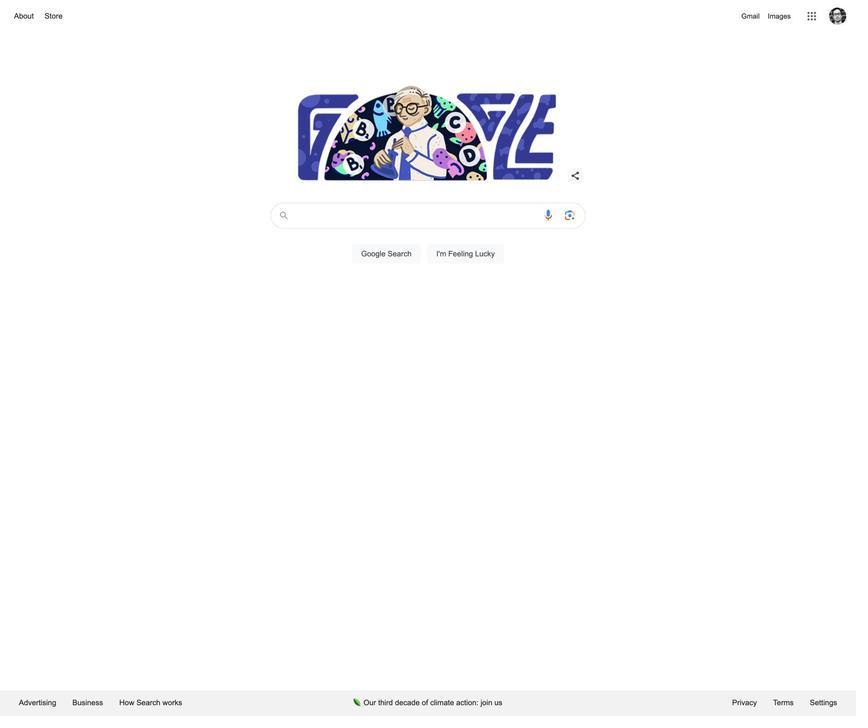 Task type: describe. For each thing, give the bounding box(es) containing it.
search by image image
[[564, 209, 577, 222]]

search by voice image
[[542, 209, 555, 222]]



Task type: vqa. For each thing, say whether or not it's contained in the screenshot.
Search By Image
yes



Task type: locate. For each thing, give the bounding box(es) containing it.
casimir funk's 140th birthday image
[[293, 81, 563, 189]]

None search field
[[11, 200, 846, 276]]



